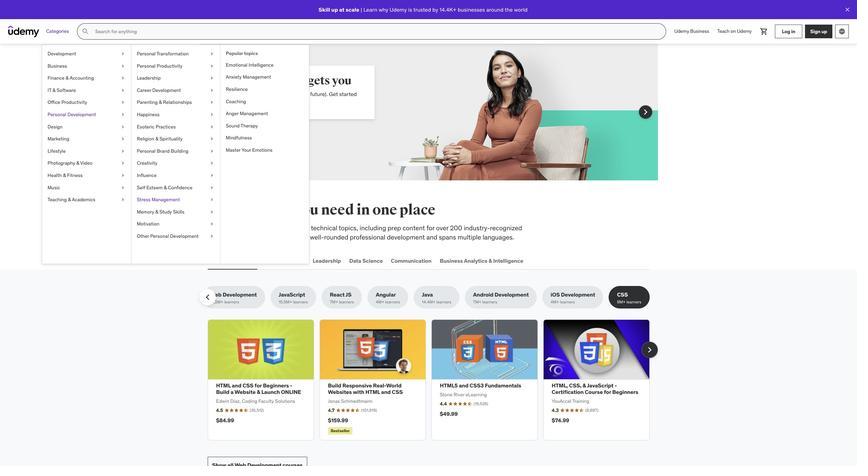 Task type: describe. For each thing, give the bounding box(es) containing it.
skills inside covering critical workplace skills to technical topics, including prep content for over 200 industry-recognized certifications, our catalog supports well-rounded professional development and spans multiple languages.
[[288, 224, 302, 232]]

popular
[[226, 50, 243, 56]]

4m+ inside ios development 4m+ learners
[[551, 300, 559, 305]]

xsmall image for photography & video
[[120, 160, 126, 167]]

xsmall image for teaching & academics
[[120, 197, 126, 204]]

& inside html, css, & javascript - certification course for beginners
[[583, 383, 586, 390]]

world
[[386, 383, 402, 390]]

categories button
[[42, 23, 73, 40]]

development for android development 7m+ learners
[[495, 292, 529, 299]]

technical
[[311, 224, 337, 232]]

7m+ for android development
[[473, 300, 482, 305]]

and inside the build responsive real-world websites with html and css
[[381, 389, 391, 396]]

need
[[321, 202, 354, 219]]

with inside the build responsive real-world websites with html and css
[[353, 389, 364, 396]]

websites
[[328, 389, 352, 396]]

learners inside ios development 4m+ learners
[[560, 300, 575, 305]]

for inside learning that gets you skills for your present (and your future). get started with us.
[[247, 91, 253, 98]]

memory
[[137, 209, 154, 215]]

scale
[[346, 6, 359, 13]]

learners inside javascript 15.5m+ learners
[[293, 300, 308, 305]]

skill
[[319, 6, 330, 13]]

covering critical workplace skills to technical topics, including prep content for over 200 industry-recognized certifications, our catalog supports well-rounded professional development and spans multiple languages.
[[208, 224, 522, 242]]

xsmall image for business
[[120, 63, 126, 70]]

anger management link
[[220, 108, 309, 120]]

creativity
[[137, 160, 157, 166]]

management for stress management
[[152, 197, 180, 203]]

you for gets
[[332, 74, 352, 88]]

business link
[[42, 60, 131, 72]]

xsmall image for leadership
[[209, 75, 215, 82]]

stress management element
[[220, 45, 309, 264]]

health
[[48, 173, 62, 179]]

other
[[137, 233, 149, 240]]

javascript 15.5m+ learners
[[279, 292, 308, 305]]

building
[[171, 148, 189, 154]]

sound therapy
[[226, 123, 258, 129]]

finance & accounting
[[48, 75, 94, 81]]

parenting
[[137, 99, 158, 106]]

anxiety management link
[[220, 71, 309, 84]]

prep
[[388, 224, 401, 232]]

esoteric practices link
[[131, 121, 220, 133]]

industry-
[[464, 224, 490, 232]]

web development button
[[208, 253, 257, 269]]

business for business analytics & intelligence
[[440, 258, 463, 264]]

personal brand building
[[137, 148, 189, 154]]

learners inside angular 4m+ learners
[[385, 300, 400, 305]]

personal for personal productivity
[[137, 63, 156, 69]]

sound therapy link
[[220, 120, 309, 132]]

xsmall image for development
[[120, 51, 126, 57]]

it & software link
[[42, 84, 131, 97]]

intelligence inside "button"
[[493, 258, 524, 264]]

personal brand building link
[[131, 145, 220, 158]]

personal development
[[48, 112, 96, 118]]

recognized
[[490, 224, 522, 232]]

personal productivity link
[[131, 60, 220, 72]]

14.4k+
[[440, 6, 457, 13]]

responsive
[[343, 383, 372, 390]]

teach on udemy link
[[714, 23, 756, 40]]

carousel element containing html and css for beginners - build a website & launch online
[[208, 320, 658, 441]]

- inside html and css for beginners - build a website & launch online
[[290, 383, 292, 390]]

mindfulness
[[226, 135, 252, 141]]

& inside "button"
[[489, 258, 492, 264]]

beginners inside html, css, & javascript - certification course for beginners
[[613, 389, 639, 396]]

xsmall image for personal brand building
[[209, 148, 215, 155]]

catalog
[[260, 233, 281, 242]]

0 vertical spatial next image
[[640, 107, 651, 118]]

teach on udemy
[[718, 28, 752, 34]]

esteem
[[146, 185, 163, 191]]

choose a language image
[[839, 28, 846, 35]]

sign up
[[811, 28, 828, 34]]

css inside css 9m+ learners
[[617, 292, 628, 299]]

brand
[[157, 148, 170, 154]]

learners inside android development 7m+ learners
[[483, 300, 497, 305]]

html and css for beginners - build a website & launch online link
[[216, 383, 301, 396]]

business for business
[[48, 63, 67, 69]]

4m+ inside angular 4m+ learners
[[376, 300, 384, 305]]

1 vertical spatial next image
[[644, 345, 655, 356]]

including
[[360, 224, 386, 232]]

xsmall image for office productivity
[[120, 99, 126, 106]]

resilience
[[226, 86, 248, 92]]

it certifications button
[[263, 253, 306, 269]]

stress
[[137, 197, 151, 203]]

& right the teaching
[[68, 197, 71, 203]]

intelligence inside stress management element
[[249, 62, 274, 68]]

angular
[[376, 292, 396, 299]]

it for it certifications
[[264, 258, 269, 264]]

trusted
[[414, 6, 431, 13]]

fundamentals
[[485, 383, 522, 390]]

skill up at scale | learn why udemy is trusted by 14.4k+ businesses around the world
[[319, 6, 528, 13]]

html inside the build responsive real-world websites with html and css
[[366, 389, 380, 396]]

sign
[[811, 28, 821, 34]]

xsmall image for health & fitness
[[120, 173, 126, 179]]

html5 and css3 fundamentals link
[[440, 383, 522, 390]]

and inside html and css for beginners - build a website & launch online
[[232, 383, 242, 390]]

2 horizontal spatial udemy
[[737, 28, 752, 34]]

productivity for office productivity
[[61, 99, 87, 106]]

xsmall image for it & software
[[120, 87, 126, 94]]

multiple
[[458, 233, 481, 242]]

1 horizontal spatial the
[[505, 6, 513, 13]]

rounded
[[324, 233, 348, 242]]

learners inside css 9m+ learners
[[627, 300, 642, 305]]

management for anxiety management
[[243, 74, 271, 80]]

angular 4m+ learners
[[376, 292, 400, 305]]

leadership for leadership button
[[313, 258, 341, 264]]

music
[[48, 185, 60, 191]]

content
[[403, 224, 425, 232]]

0 vertical spatial skills
[[255, 202, 292, 219]]

on
[[731, 28, 736, 34]]

beginners inside html and css for beginners - build a website & launch online
[[263, 383, 289, 390]]

0 vertical spatial previous image
[[206, 107, 217, 118]]

personal development link
[[42, 109, 131, 121]]

master your emotions
[[226, 147, 273, 153]]

0 horizontal spatial udemy
[[390, 6, 407, 13]]

finance
[[48, 75, 65, 81]]

and inside covering critical workplace skills to technical topics, including prep content for over 200 industry-recognized certifications, our catalog supports well-rounded professional development and spans multiple languages.
[[427, 233, 438, 242]]

xsmall image for creativity
[[209, 160, 215, 167]]

leadership button
[[312, 253, 343, 269]]

accounting
[[70, 75, 94, 81]]

lifestyle link
[[42, 145, 131, 158]]

xsmall image for career development
[[209, 87, 215, 94]]

transformation
[[157, 51, 189, 57]]

1 vertical spatial the
[[230, 202, 252, 219]]

udemy business
[[675, 28, 709, 34]]

personal transformation
[[137, 51, 189, 57]]

development for web development 12.2m+ learners
[[223, 292, 257, 299]]

finance & accounting link
[[42, 72, 131, 84]]

with inside learning that gets you skills for your present (and your future). get started with us.
[[232, 98, 243, 105]]

personal for personal transformation
[[137, 51, 156, 57]]

career development
[[137, 87, 181, 93]]

teaching & academics
[[48, 197, 95, 203]]

development inside other personal development link
[[170, 233, 199, 240]]

xsmall image for marketing
[[120, 136, 126, 143]]

it for it & software
[[48, 87, 51, 93]]

xsmall image for other personal development
[[209, 233, 215, 240]]

for inside html, css, & javascript - certification course for beginners
[[604, 389, 611, 396]]

professional
[[350, 233, 386, 242]]

& down career development
[[159, 99, 162, 106]]

our
[[249, 233, 258, 242]]

productivity for personal productivity
[[157, 63, 182, 69]]

esoteric
[[137, 124, 155, 130]]

react
[[330, 292, 345, 299]]

development for web development
[[222, 258, 256, 264]]

one
[[373, 202, 397, 219]]

business analytics & intelligence
[[440, 258, 524, 264]]

development
[[387, 233, 425, 242]]

future).
[[310, 91, 328, 98]]

skills inside learning that gets you skills for your present (and your future). get started with us.
[[232, 91, 245, 98]]



Task type: vqa. For each thing, say whether or not it's contained in the screenshot.
left 8
no



Task type: locate. For each thing, give the bounding box(es) containing it.
1 4m+ from the left
[[376, 300, 384, 305]]

0 horizontal spatial productivity
[[61, 99, 87, 106]]

development inside web development button
[[222, 258, 256, 264]]

you for skills
[[294, 202, 319, 219]]

xsmall image inside the teaching & academics link
[[120, 197, 126, 204]]

0 vertical spatial productivity
[[157, 63, 182, 69]]

0 horizontal spatial your
[[255, 91, 265, 98]]

xsmall image
[[120, 63, 126, 70], [209, 63, 215, 70], [209, 75, 215, 82], [120, 99, 126, 106], [120, 112, 126, 118], [120, 124, 126, 130], [120, 136, 126, 143], [209, 148, 215, 155], [209, 160, 215, 167], [120, 173, 126, 179], [120, 185, 126, 191], [120, 197, 126, 204]]

0 horizontal spatial it
[[48, 87, 51, 93]]

1 horizontal spatial html
[[366, 389, 380, 396]]

1 your from the left
[[255, 91, 265, 98]]

development right android
[[495, 292, 529, 299]]

build left a
[[216, 389, 229, 396]]

shopping cart with 0 items image
[[760, 27, 768, 36]]

business inside business analytics & intelligence "button"
[[440, 258, 463, 264]]

intelligence up the anxiety management link
[[249, 62, 274, 68]]

1 vertical spatial javascript
[[587, 383, 614, 390]]

css right real-
[[392, 389, 403, 396]]

business down spans
[[440, 258, 463, 264]]

xsmall image for personal development
[[120, 112, 126, 118]]

1 horizontal spatial build
[[328, 383, 341, 390]]

|
[[361, 6, 362, 13]]

businesses
[[458, 6, 485, 13]]

management up study
[[152, 197, 180, 203]]

submit search image
[[82, 27, 90, 36]]

xsmall image inside parenting & relationships link
[[209, 99, 215, 106]]

skills down stress management link
[[173, 209, 185, 215]]

1 vertical spatial previous image
[[202, 292, 213, 303]]

15.5m+
[[279, 300, 292, 305]]

therapy
[[241, 123, 258, 129]]

photography & video
[[48, 160, 92, 166]]

xsmall image for personal productivity
[[209, 63, 215, 70]]

for right course
[[604, 389, 611, 396]]

0 horizontal spatial 4m+
[[376, 300, 384, 305]]

xsmall image inside health & fitness link
[[120, 173, 126, 179]]

xsmall image inside happiness link
[[209, 112, 215, 118]]

0 horizontal spatial -
[[290, 383, 292, 390]]

1 vertical spatial skills
[[173, 209, 185, 215]]

2 7m+ from the left
[[473, 300, 482, 305]]

development for career development
[[152, 87, 181, 93]]

xsmall image inside religion & spirituality link
[[209, 136, 215, 143]]

religion & spirituality
[[137, 136, 183, 142]]

xsmall image inside self esteem & confidence link
[[209, 185, 215, 191]]

web down certifications,
[[209, 258, 221, 264]]

udemy image
[[8, 26, 39, 37]]

& right health
[[63, 173, 66, 179]]

xsmall image inside the design link
[[120, 124, 126, 130]]

xsmall image for self esteem & confidence
[[209, 185, 215, 191]]

7m+ down android
[[473, 300, 482, 305]]

data
[[349, 258, 361, 264]]

web inside button
[[209, 258, 221, 264]]

1 horizontal spatial leadership
[[313, 258, 341, 264]]

1 vertical spatial web
[[210, 292, 222, 299]]

office
[[48, 99, 60, 106]]

up for skill
[[331, 6, 338, 13]]

design
[[48, 124, 63, 130]]

learners inside web development 12.2m+ learners
[[224, 300, 239, 305]]

leadership inside button
[[313, 258, 341, 264]]

0 vertical spatial in
[[792, 28, 796, 34]]

development inside "personal development" link
[[67, 112, 96, 118]]

analytics
[[464, 258, 488, 264]]

1 7m+ from the left
[[330, 300, 338, 305]]

xsmall image inside "influence" link
[[209, 173, 215, 179]]

0 vertical spatial you
[[332, 74, 352, 88]]

design link
[[42, 121, 131, 133]]

other personal development
[[137, 233, 199, 240]]

2 4m+ from the left
[[551, 300, 559, 305]]

it up office
[[48, 87, 51, 93]]

7m+ inside android development 7m+ learners
[[473, 300, 482, 305]]

1 vertical spatial business
[[48, 63, 67, 69]]

the left world
[[505, 6, 513, 13]]

0 horizontal spatial business
[[48, 63, 67, 69]]

xsmall image inside photography & video link
[[120, 160, 126, 167]]

build inside html and css for beginners - build a website & launch online
[[216, 389, 229, 396]]

1 horizontal spatial udemy
[[675, 28, 689, 34]]

parenting & relationships
[[137, 99, 192, 106]]

motivation link
[[131, 218, 220, 231]]

1 vertical spatial with
[[353, 389, 364, 396]]

&
[[66, 75, 69, 81], [53, 87, 56, 93], [159, 99, 162, 106], [155, 136, 158, 142], [76, 160, 79, 166], [63, 173, 66, 179], [164, 185, 167, 191], [68, 197, 71, 203], [155, 209, 158, 215], [489, 258, 492, 264], [583, 383, 586, 390], [257, 389, 260, 396]]

why
[[379, 6, 388, 13]]

development down certifications,
[[222, 258, 256, 264]]

personal for personal brand building
[[137, 148, 156, 154]]

web development
[[209, 258, 256, 264]]

build responsive real-world websites with html and css
[[328, 383, 403, 396]]

1 horizontal spatial you
[[332, 74, 352, 88]]

ios
[[551, 292, 560, 299]]

html inside html and css for beginners - build a website & launch online
[[216, 383, 231, 390]]

xsmall image inside the personal productivity link
[[209, 63, 215, 70]]

html and css for beginners - build a website & launch online
[[216, 383, 301, 396]]

0 horizontal spatial 7m+
[[330, 300, 338, 305]]

- inside html, css, & javascript - certification course for beginners
[[615, 383, 617, 390]]

1 horizontal spatial business
[[440, 258, 463, 264]]

0 horizontal spatial beginners
[[263, 383, 289, 390]]

xsmall image for influence
[[209, 173, 215, 179]]

xsmall image inside 'motivation' link
[[209, 221, 215, 228]]

1 horizontal spatial 7m+
[[473, 300, 482, 305]]

1 horizontal spatial intelligence
[[493, 258, 524, 264]]

1 horizontal spatial it
[[264, 258, 269, 264]]

7m+ down react
[[330, 300, 338, 305]]

business left 'teach'
[[691, 28, 709, 34]]

html left the "world"
[[366, 389, 380, 396]]

0 horizontal spatial javascript
[[279, 292, 305, 299]]

html left website
[[216, 383, 231, 390]]

1 vertical spatial leadership
[[313, 258, 341, 264]]

0 vertical spatial up
[[331, 6, 338, 13]]

xsmall image inside business link
[[120, 63, 126, 70]]

it
[[48, 87, 51, 93], [264, 258, 269, 264]]

close image
[[844, 6, 851, 13]]

self esteem & confidence link
[[131, 182, 220, 194]]

Search for anything text field
[[94, 26, 658, 37]]

music link
[[42, 182, 131, 194]]

xsmall image inside personal transformation 'link'
[[209, 51, 215, 57]]

xsmall image for finance & accounting
[[120, 75, 126, 82]]

xsmall image inside marketing link
[[120, 136, 126, 143]]

topic filters element
[[199, 287, 650, 309]]

popular topics
[[226, 50, 258, 56]]

relationships
[[163, 99, 192, 106]]

0 vertical spatial skills
[[232, 91, 245, 98]]

xsmall image inside other personal development link
[[209, 233, 215, 240]]

personal
[[137, 51, 156, 57], [137, 63, 156, 69], [48, 112, 66, 118], [137, 148, 156, 154], [150, 233, 169, 240]]

- right course
[[615, 383, 617, 390]]

development up the "parenting & relationships"
[[152, 87, 181, 93]]

css up "9m+"
[[617, 292, 628, 299]]

0 horizontal spatial build
[[216, 389, 229, 396]]

beginners right course
[[613, 389, 639, 396]]

build inside the build responsive real-world websites with html and css
[[328, 383, 341, 390]]

0 horizontal spatial with
[[232, 98, 243, 105]]

it left certifications
[[264, 258, 269, 264]]

0 horizontal spatial intelligence
[[249, 62, 274, 68]]

& left study
[[155, 209, 158, 215]]

with
[[232, 98, 243, 105], [353, 389, 364, 396]]

personal down 'religion'
[[137, 148, 156, 154]]

0 vertical spatial web
[[209, 258, 221, 264]]

0 horizontal spatial up
[[331, 6, 338, 13]]

1 horizontal spatial 4m+
[[551, 300, 559, 305]]

1 horizontal spatial skills
[[232, 91, 245, 98]]

& inside html and css for beginners - build a website & launch online
[[257, 389, 260, 396]]

communication
[[391, 258, 432, 264]]

management down emotional intelligence
[[243, 74, 271, 80]]

1 horizontal spatial with
[[353, 389, 364, 396]]

leadership link
[[131, 72, 220, 84]]

xsmall image for parenting & relationships
[[209, 99, 215, 106]]

learners inside "java 14.4m+ learners"
[[437, 300, 451, 305]]

for up us.
[[247, 91, 253, 98]]

0 horizontal spatial the
[[230, 202, 252, 219]]

development for personal development
[[67, 112, 96, 118]]

8 learners from the left
[[627, 300, 642, 305]]

1 vertical spatial up
[[822, 28, 828, 34]]

4 learners from the left
[[385, 300, 400, 305]]

1 - from the left
[[290, 383, 292, 390]]

0 vertical spatial intelligence
[[249, 62, 274, 68]]

xsmall image for personal transformation
[[209, 51, 215, 57]]

0 horizontal spatial skills
[[173, 209, 185, 215]]

business up the finance
[[48, 63, 67, 69]]

1 vertical spatial productivity
[[61, 99, 87, 106]]

4m+
[[376, 300, 384, 305], [551, 300, 559, 305]]

xsmall image for memory & study skills
[[209, 209, 215, 216]]

xsmall image inside development link
[[120, 51, 126, 57]]

0 vertical spatial leadership
[[137, 75, 161, 81]]

css 9m+ learners
[[617, 292, 642, 305]]

web up 12.2m+
[[210, 292, 222, 299]]

development inside web development 12.2m+ learners
[[223, 292, 257, 299]]

development up 12.2m+
[[223, 292, 257, 299]]

a
[[231, 389, 234, 396]]

1 horizontal spatial up
[[822, 28, 828, 34]]

& right esteem
[[164, 185, 167, 191]]

personal down personal transformation
[[137, 63, 156, 69]]

xsmall image inside career development link
[[209, 87, 215, 94]]

css inside html and css for beginners - build a website & launch online
[[243, 383, 254, 390]]

1 vertical spatial in
[[357, 202, 370, 219]]

2 learners from the left
[[293, 300, 308, 305]]

and
[[427, 233, 438, 242], [232, 383, 242, 390], [459, 383, 469, 390], [381, 389, 391, 396]]

& up office
[[53, 87, 56, 93]]

xsmall image inside leadership link
[[209, 75, 215, 82]]

skills up coaching
[[232, 91, 245, 98]]

launch
[[261, 389, 280, 396]]

1 vertical spatial it
[[264, 258, 269, 264]]

9m+
[[617, 300, 626, 305]]

intelligence down languages.
[[493, 258, 524, 264]]

photography
[[48, 160, 75, 166]]

business inside business link
[[48, 63, 67, 69]]

personal up personal productivity
[[137, 51, 156, 57]]

build left responsive
[[328, 383, 341, 390]]

development inside android development 7m+ learners
[[495, 292, 529, 299]]

topics
[[244, 50, 258, 56]]

0 vertical spatial javascript
[[279, 292, 305, 299]]

web for web development
[[209, 258, 221, 264]]

supports
[[283, 233, 308, 242]]

categories
[[46, 28, 69, 34]]

2 vertical spatial management
[[152, 197, 180, 203]]

6 learners from the left
[[483, 300, 497, 305]]

1 horizontal spatial your
[[298, 91, 309, 98]]

learning
[[232, 74, 282, 88]]

development down 'motivation' link
[[170, 233, 199, 240]]

development inside development link
[[48, 51, 76, 57]]

xsmall image for happiness
[[209, 112, 215, 118]]

javascript right css, on the bottom right of the page
[[587, 383, 614, 390]]

0 horizontal spatial leadership
[[137, 75, 161, 81]]

0 horizontal spatial html
[[216, 383, 231, 390]]

5 learners from the left
[[437, 300, 451, 305]]

xsmall image inside office productivity "link"
[[120, 99, 126, 106]]

14.4m+
[[422, 300, 436, 305]]

skills up the supports
[[288, 224, 302, 232]]

& left video
[[76, 160, 79, 166]]

personal productivity
[[137, 63, 182, 69]]

& right the finance
[[66, 75, 69, 81]]

html, css, & javascript - certification course for beginners
[[552, 383, 639, 396]]

1 learners from the left
[[224, 300, 239, 305]]

beginners right website
[[263, 383, 289, 390]]

xsmall image for esoteric practices
[[209, 124, 215, 130]]

creativity link
[[131, 158, 220, 170]]

2 vertical spatial business
[[440, 258, 463, 264]]

& left launch
[[257, 389, 260, 396]]

xsmall image
[[120, 51, 126, 57], [209, 51, 215, 57], [120, 75, 126, 82], [120, 87, 126, 94], [209, 87, 215, 94], [209, 99, 215, 106], [209, 112, 215, 118], [209, 124, 215, 130], [209, 136, 215, 143], [120, 148, 126, 155], [120, 160, 126, 167], [209, 173, 215, 179], [209, 185, 215, 191], [209, 197, 215, 204], [209, 209, 215, 216], [209, 221, 215, 228], [209, 233, 215, 240]]

in
[[792, 28, 796, 34], [357, 202, 370, 219]]

log in link
[[775, 25, 803, 38]]

development down categories dropdown button
[[48, 51, 76, 57]]

& right analytics
[[489, 258, 492, 264]]

3 learners from the left
[[339, 300, 354, 305]]

for right a
[[255, 383, 262, 390]]

productivity down transformation
[[157, 63, 182, 69]]

xsmall image for motivation
[[209, 221, 215, 228]]

productivity up personal development
[[61, 99, 87, 106]]

master your emotions link
[[220, 144, 309, 157]]

workplace
[[256, 224, 286, 232]]

it inside "button"
[[264, 258, 269, 264]]

previous image
[[206, 107, 217, 118], [202, 292, 213, 303]]

xsmall image inside 'personal brand building' link
[[209, 148, 215, 155]]

- right launch
[[290, 383, 292, 390]]

leadership down rounded
[[313, 258, 341, 264]]

personal right other
[[150, 233, 169, 240]]

web development 12.2m+ learners
[[210, 292, 257, 305]]

up for sign
[[822, 28, 828, 34]]

learners inside react js 7m+ learners
[[339, 300, 354, 305]]

in up "including"
[[357, 202, 370, 219]]

leadership up career
[[137, 75, 161, 81]]

xsmall image inside stress management link
[[209, 197, 215, 204]]

xsmall image for music
[[120, 185, 126, 191]]

you up started
[[332, 74, 352, 88]]

certifications,
[[208, 233, 247, 242]]

javascript up 15.5m+ at bottom
[[279, 292, 305, 299]]

1 horizontal spatial css
[[392, 389, 403, 396]]

xsmall image for stress management
[[209, 197, 215, 204]]

self
[[137, 185, 145, 191]]

0 vertical spatial business
[[691, 28, 709, 34]]

anxiety management
[[226, 74, 271, 80]]

development down office productivity "link"
[[67, 112, 96, 118]]

1 vertical spatial intelligence
[[493, 258, 524, 264]]

1 horizontal spatial productivity
[[157, 63, 182, 69]]

xsmall image for lifestyle
[[120, 148, 126, 155]]

well-
[[310, 233, 324, 242]]

css inside the build responsive real-world websites with html and css
[[392, 389, 403, 396]]

memory & study skills
[[137, 209, 185, 215]]

css
[[617, 292, 628, 299], [243, 383, 254, 390], [392, 389, 403, 396]]

development
[[48, 51, 76, 57], [152, 87, 181, 93], [67, 112, 96, 118], [170, 233, 199, 240], [222, 258, 256, 264], [223, 292, 257, 299], [495, 292, 529, 299], [561, 292, 595, 299]]

personal inside 'link'
[[137, 51, 156, 57]]

xsmall image inside "personal development" link
[[120, 112, 126, 118]]

1 horizontal spatial beginners
[[613, 389, 639, 396]]

web for web development 12.2m+ learners
[[210, 292, 222, 299]]

leadership
[[137, 75, 161, 81], [313, 258, 341, 264]]

2 your from the left
[[298, 91, 309, 98]]

0 horizontal spatial you
[[294, 202, 319, 219]]

previous image inside 'topic filters' element
[[202, 292, 213, 303]]

course
[[585, 389, 603, 396]]

you up the to
[[294, 202, 319, 219]]

for left over
[[427, 224, 435, 232]]

javascript inside html, css, & javascript - certification course for beginners
[[587, 383, 614, 390]]

next image
[[640, 107, 651, 118], [644, 345, 655, 356]]

is
[[408, 6, 412, 13]]

7m+ for react js
[[330, 300, 338, 305]]

skills up workplace
[[255, 202, 292, 219]]

motivation
[[137, 221, 159, 227]]

1 horizontal spatial javascript
[[587, 383, 614, 390]]

fitness
[[67, 173, 83, 179]]

xsmall image for design
[[120, 124, 126, 130]]

(and
[[287, 91, 297, 98]]

0 horizontal spatial css
[[243, 383, 254, 390]]

confidence
[[168, 185, 193, 191]]

xsmall image inside the lifestyle link
[[120, 148, 126, 155]]

html,
[[552, 383, 568, 390]]

xsmall image for religion & spirituality
[[209, 136, 215, 143]]

xsmall image inside finance & accounting link
[[120, 75, 126, 82]]

development inside ios development 4m+ learners
[[561, 292, 595, 299]]

communication button
[[390, 253, 433, 269]]

personal up "design"
[[48, 112, 66, 118]]

7 learners from the left
[[560, 300, 575, 305]]

web inside web development 12.2m+ learners
[[210, 292, 222, 299]]

in inside log in link
[[792, 28, 796, 34]]

javascript
[[279, 292, 305, 299], [587, 383, 614, 390]]

1 horizontal spatial -
[[615, 383, 617, 390]]

us.
[[244, 98, 251, 105]]

xsmall image inside creativity 'link'
[[209, 160, 215, 167]]

for inside html and css for beginners - build a website & launch online
[[255, 383, 262, 390]]

influence
[[137, 173, 157, 179]]

xsmall image inside music link
[[120, 185, 126, 191]]

1 vertical spatial you
[[294, 202, 319, 219]]

0 vertical spatial carousel element
[[199, 44, 658, 181]]

1 vertical spatial carousel element
[[208, 320, 658, 441]]

development inside career development link
[[152, 87, 181, 93]]

7m+ inside react js 7m+ learners
[[330, 300, 338, 305]]

css right a
[[243, 383, 254, 390]]

with left us.
[[232, 98, 243, 105]]

leadership for leadership link at the left top of page
[[137, 75, 161, 81]]

2 horizontal spatial css
[[617, 292, 628, 299]]

4m+ down angular
[[376, 300, 384, 305]]

0 vertical spatial the
[[505, 6, 513, 13]]

learn
[[364, 6, 377, 13]]

xsmall image inside memory & study skills link
[[209, 209, 215, 216]]

up left the at
[[331, 6, 338, 13]]

your down learning
[[255, 91, 265, 98]]

1 vertical spatial management
[[240, 111, 268, 117]]

xsmall image inside it & software link
[[120, 87, 126, 94]]

4m+ down ios
[[551, 300, 559, 305]]

data science button
[[348, 253, 384, 269]]

2 - from the left
[[615, 383, 617, 390]]

1 vertical spatial skills
[[288, 224, 302, 232]]

0 horizontal spatial in
[[357, 202, 370, 219]]

business inside udemy business link
[[691, 28, 709, 34]]

0 vertical spatial it
[[48, 87, 51, 93]]

javascript inside javascript 15.5m+ learners
[[279, 292, 305, 299]]

management up therapy
[[240, 111, 268, 117]]

2 horizontal spatial business
[[691, 28, 709, 34]]

0 vertical spatial management
[[243, 74, 271, 80]]

0 vertical spatial with
[[232, 98, 243, 105]]

master
[[226, 147, 241, 153]]

-
[[290, 383, 292, 390], [615, 383, 617, 390]]

in right log
[[792, 28, 796, 34]]

productivity
[[157, 63, 182, 69], [61, 99, 87, 106]]

lifestyle
[[48, 148, 66, 154]]

up right sign
[[822, 28, 828, 34]]

xsmall image inside esoteric practices 'link'
[[209, 124, 215, 130]]

your right (and
[[298, 91, 309, 98]]

career development link
[[131, 84, 220, 97]]

happiness link
[[131, 109, 220, 121]]

personal for personal development
[[48, 112, 66, 118]]

intelligence
[[249, 62, 274, 68], [493, 258, 524, 264]]

resilience link
[[220, 84, 309, 96]]

you inside learning that gets you skills for your present (and your future). get started with us.
[[332, 74, 352, 88]]

productivity inside "link"
[[61, 99, 87, 106]]

carousel element containing learning that gets you
[[199, 44, 658, 181]]

self esteem & confidence
[[137, 185, 193, 191]]

management for anger management
[[240, 111, 268, 117]]

carousel element
[[199, 44, 658, 181], [208, 320, 658, 441]]

development for ios development 4m+ learners
[[561, 292, 595, 299]]

for inside covering critical workplace skills to technical topics, including prep content for over 200 industry-recognized certifications, our catalog supports well-rounded professional development and spans multiple languages.
[[427, 224, 435, 232]]

1 horizontal spatial in
[[792, 28, 796, 34]]

& right 'religion'
[[155, 136, 158, 142]]

udemy business link
[[671, 23, 714, 40]]

the up critical
[[230, 202, 252, 219]]

development right ios
[[561, 292, 595, 299]]

& right css, on the bottom right of the page
[[583, 383, 586, 390]]

with right websites
[[353, 389, 364, 396]]



